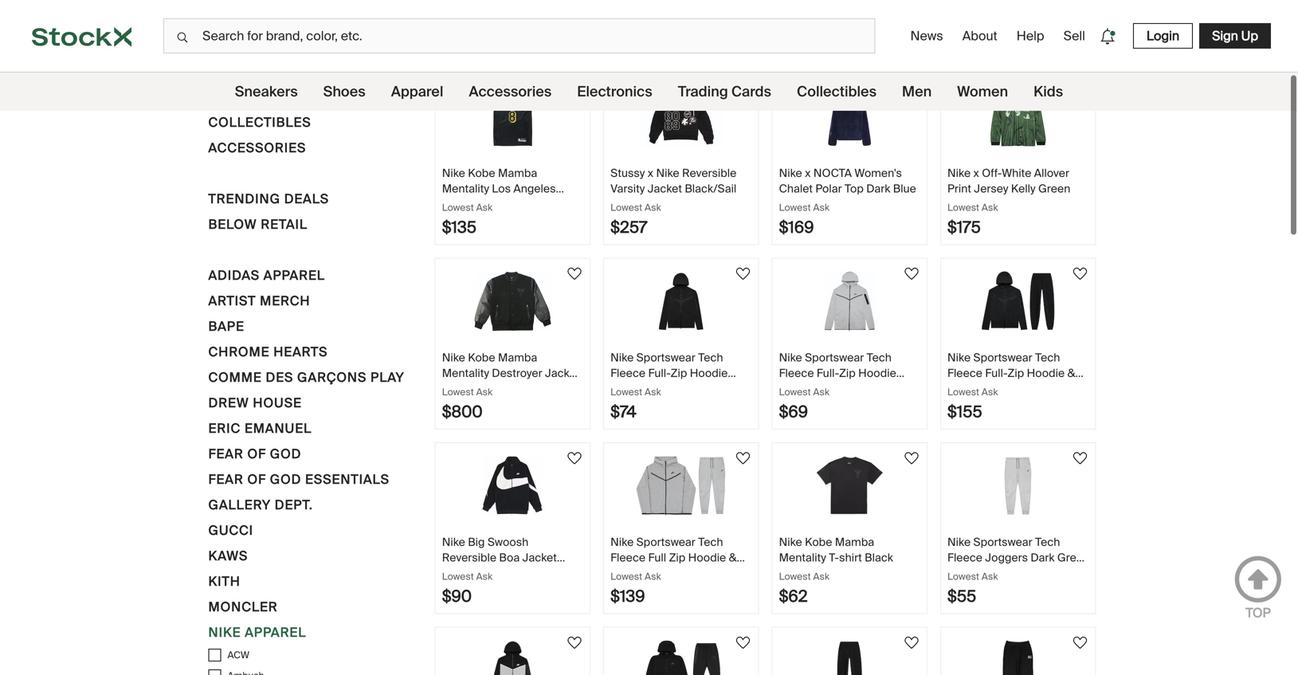 Task type: locate. For each thing, give the bounding box(es) containing it.
mamba up destroyer at the bottom left of page
[[498, 350, 538, 365]]

tech down 'nike sportswear tech fleece full-zip hoodie & joggers set black' image
[[1036, 350, 1061, 365]]

nike up heather
[[779, 350, 803, 365]]

jacket right boa
[[523, 550, 557, 565]]

white right sizing)
[[538, 566, 568, 580]]

1 vertical spatial jacket
[[545, 366, 580, 380]]

grey inside nike sportswear tech fleece joggers dark grey heather/black
[[1058, 550, 1082, 565]]

0 vertical spatial shoes
[[208, 12, 256, 29]]

sportswear up full
[[637, 535, 696, 550]]

reversible inside stussy x nike reversible varsity jacket black/sail lowest ask $257
[[682, 166, 737, 181]]

trading cards link
[[678, 73, 772, 111]]

full- for $155
[[986, 366, 1008, 380]]

kobe up t-
[[805, 535, 833, 550]]

0 horizontal spatial trading
[[208, 88, 271, 105]]

kobe inside nike kobe mamba mentality destroyer jacket black
[[468, 350, 496, 365]]

x left off-
[[974, 166, 980, 181]]

2 vertical spatial joggers
[[611, 566, 654, 580]]

nike up electronics link at the top of the page
[[577, 20, 603, 37]]

black inside nike big swoosh reversible boa jacket (asia sizing) black white
[[507, 566, 535, 580]]

nike inside nike x off-white allover print jersey kelly green lowest ask $175
[[948, 166, 971, 181]]

0 horizontal spatial mamba
[[498, 350, 538, 365]]

0 vertical spatial joggers
[[948, 381, 991, 396]]

comme des garçons play
[[208, 369, 405, 386]]

sportswear up lowest ask $155
[[974, 350, 1033, 365]]

shoes inside product category switcher element
[[323, 83, 366, 101]]

0 vertical spatial fear
[[208, 446, 244, 462]]

hoodie inside nike sportswear tech fleece full zip hoodie & joggers set grey
[[688, 550, 726, 565]]

zip inside nike sportswear tech fleece full-zip hoodie black
[[671, 366, 687, 380]]

trending deals
[[208, 191, 329, 207]]

sportswear inside the nike sportswear tech fleece full-zip hoodie heather grey/black
[[805, 350, 864, 365]]

reversible up black/sail
[[682, 166, 737, 181]]

1 horizontal spatial grey
[[1058, 550, 1082, 565]]

1 fear from the top
[[208, 446, 244, 462]]

nike up lowest ask $74
[[611, 350, 634, 365]]

jacket right varsity
[[648, 181, 682, 196]]

nike big swoosh reversible boa jacket (asia sizing) black white image
[[457, 456, 569, 516]]

trading cards inside product category switcher element
[[678, 83, 772, 101]]

follow image for $800
[[565, 264, 584, 283]]

hoodie up grey/black
[[859, 366, 897, 380]]

heather
[[779, 381, 821, 396]]

sign up button
[[1200, 23, 1271, 49]]

apparel up electronics link at the top of the page
[[606, 20, 652, 37]]

moncler
[[208, 599, 278, 615]]

swoosh
[[488, 535, 529, 550]]

lowest up $139
[[611, 570, 643, 583]]

full- up lowest ask $155
[[986, 366, 1008, 380]]

nike up acw
[[208, 624, 241, 641]]

chrome
[[208, 344, 270, 360]]

jacket inside stussy x nike reversible varsity jacket black/sail lowest ask $257
[[648, 181, 682, 196]]

0 horizontal spatial reversible
[[442, 550, 497, 565]]

lowest up "$90"
[[442, 570, 474, 583]]

apparel button
[[208, 36, 270, 61]]

2 horizontal spatial full-
[[986, 366, 1008, 380]]

nike for nike sportswear tech fleece full zip hoodie & joggers set grey
[[611, 535, 634, 550]]

set
[[993, 381, 1011, 396], [656, 566, 674, 580]]

1 horizontal spatial electronics
[[577, 83, 653, 101]]

fleece inside the nike sportswear tech fleece full-zip hoodie heather grey/black
[[779, 366, 814, 380]]

full-
[[648, 366, 671, 380], [817, 366, 839, 380], [986, 366, 1008, 380]]

tech for $139
[[698, 535, 723, 550]]

1 horizontal spatial full-
[[817, 366, 839, 380]]

fleece inside nike sportswear tech fleece joggers dark grey heather/black
[[948, 550, 983, 565]]

sportswear up grey/black
[[805, 350, 864, 365]]

hoodie for $69
[[859, 366, 897, 380]]

nike x nocta women's chalet polar top dark blue image
[[794, 87, 906, 147]]

ask inside lowest ask $135
[[476, 201, 493, 214]]

fleece for $74
[[611, 366, 646, 380]]

lowest
[[442, 201, 474, 214], [611, 201, 643, 214], [779, 201, 811, 214], [948, 201, 980, 214], [442, 386, 474, 398], [611, 386, 643, 398], [779, 386, 811, 398], [948, 386, 980, 398], [442, 570, 474, 583], [611, 570, 643, 583], [779, 570, 811, 583], [948, 570, 980, 583]]

fear for fear of god essentials
[[208, 471, 244, 488]]

reversible inside nike big swoosh reversible boa jacket (asia sizing) black white
[[442, 550, 497, 565]]

tech inside the nike sportswear tech fleece full-zip hoodie heather grey/black
[[867, 350, 892, 365]]

reversible down big on the left of page
[[442, 550, 497, 565]]

fleece for $55
[[948, 550, 983, 565]]

mamba inside nike kobe mamba mentality t-shirt black lowest ask $62
[[835, 535, 875, 550]]

nike inside nike sportswear tech fleece full-zip hoodie black
[[611, 350, 634, 365]]

fear inside fear of god button
[[208, 446, 244, 462]]

nike sportswear tech fleece full-zip hoodie heather grey/black image
[[794, 271, 906, 331]]

top
[[845, 181, 864, 196]]

nike sportswear tech fleece joggers black image
[[794, 641, 906, 675]]

apparel for adidas apparel
[[264, 267, 325, 284]]

sell link
[[1058, 21, 1092, 51]]

sportswear up lowest ask $74
[[637, 350, 696, 365]]

dark
[[867, 181, 891, 196], [1031, 550, 1055, 565]]

sneakers
[[235, 83, 298, 101]]

joggers for $155
[[948, 381, 991, 396]]

black down boa
[[507, 566, 535, 580]]

joggers
[[948, 381, 991, 396], [986, 550, 1028, 565], [611, 566, 654, 580]]

lowest inside nike x off-white allover print jersey kelly green lowest ask $175
[[948, 201, 980, 214]]

black
[[442, 381, 471, 396], [611, 381, 639, 396], [1014, 381, 1042, 396], [865, 550, 894, 565], [507, 566, 535, 580]]

0 horizontal spatial mentality
[[442, 366, 489, 380]]

x inside nike x off-white allover print jersey kelly green lowest ask $175
[[974, 166, 980, 181]]

news link
[[904, 21, 950, 51]]

0 horizontal spatial grey
[[677, 566, 701, 580]]

lowest up the $69
[[779, 386, 811, 398]]

1 vertical spatial accessories
[[208, 140, 306, 156]]

help link
[[1011, 21, 1051, 51]]

news
[[911, 28, 944, 44]]

1 vertical spatial shoes
[[323, 83, 366, 101]]

lowest down varsity
[[611, 201, 643, 214]]

sign up
[[1213, 28, 1259, 44]]

shoes left apparel link
[[323, 83, 366, 101]]

1 horizontal spatial mentality
[[779, 550, 827, 565]]

1 vertical spatial kobe
[[805, 535, 833, 550]]

kobe
[[468, 350, 496, 365], [805, 535, 833, 550]]

hoodie for $139
[[688, 550, 726, 565]]

shoes link
[[323, 73, 366, 111]]

nike sportswear tech fleece full-zip hoodie black/dark grey heather/white image
[[457, 641, 569, 675]]

nike up print
[[948, 166, 971, 181]]

fear inside fear of god essentials button
[[208, 471, 244, 488]]

of down fear of god button
[[248, 471, 266, 488]]

zip down 'nike sportswear tech fleece full-zip hoodie & joggers set black' image
[[1008, 366, 1025, 380]]

full- for $74
[[648, 366, 671, 380]]

3 full- from the left
[[986, 366, 1008, 380]]

$800
[[442, 402, 483, 422]]

joggers inside nike sportswear tech fleece joggers dark grey heather/black
[[986, 550, 1028, 565]]

fleece inside nike sportswear tech fleece full-zip hoodie & joggers set black
[[948, 366, 983, 380]]

ask inside nike x off-white allover print jersey kelly green lowest ask $175
[[982, 201, 998, 214]]

0 vertical spatial mentality
[[442, 366, 489, 380]]

dark inside nike x nocta women's chalet polar top dark blue lowest ask $169
[[867, 181, 891, 196]]

nike up chalet
[[779, 166, 803, 181]]

$55
[[948, 586, 977, 607]]

tech down nike sportswear tech fleece full zip hoodie & joggers set grey "image"
[[698, 535, 723, 550]]

lowest up $135 on the left of page
[[442, 201, 474, 214]]

0 horizontal spatial kobe
[[468, 350, 496, 365]]

mentality
[[442, 366, 489, 380], [779, 550, 827, 565]]

hoodie down 'nike sportswear tech fleece full-zip hoodie & joggers set black' image
[[1027, 366, 1065, 380]]

sportswear up heather/black on the right of the page
[[974, 535, 1033, 550]]

x right 'stussy' at top left
[[648, 166, 654, 181]]

1 god from the top
[[270, 446, 302, 462]]

nike up $62
[[779, 535, 803, 550]]

kith
[[208, 573, 241, 590]]

clear all filters
[[449, 20, 532, 36]]

0 horizontal spatial dark
[[867, 181, 891, 196]]

fleece up lowest ask $155
[[948, 366, 983, 380]]

reversible for white
[[442, 550, 497, 565]]

2 of from the top
[[248, 471, 266, 488]]

ask inside lowest ask $90
[[476, 570, 493, 583]]

apparel down shoes button
[[208, 37, 270, 54]]

tech down nike sportswear tech fleece full-zip hoodie black image
[[698, 350, 723, 365]]

apparel down 'moncler' button
[[245, 624, 306, 641]]

0 horizontal spatial shoes
[[208, 12, 256, 29]]

2 god from the top
[[270, 471, 302, 488]]

1 of from the top
[[248, 446, 266, 462]]

fleece for $155
[[948, 366, 983, 380]]

x inside stussy x nike reversible varsity jacket black/sail lowest ask $257
[[648, 166, 654, 181]]

accessories button
[[208, 138, 306, 163]]

set inside nike sportswear tech fleece full zip hoodie & joggers set grey
[[656, 566, 674, 580]]

1 vertical spatial of
[[248, 471, 266, 488]]

0 horizontal spatial &
[[729, 550, 737, 565]]

& inside nike sportswear tech fleece full zip hoodie & joggers set grey
[[729, 550, 737, 565]]

jacket inside nike big swoosh reversible boa jacket (asia sizing) black white
[[523, 550, 557, 565]]

follow image
[[734, 80, 753, 99], [902, 80, 922, 99], [565, 264, 584, 283], [734, 264, 753, 283], [565, 449, 584, 468], [734, 449, 753, 468], [565, 633, 584, 652], [734, 633, 753, 652], [1071, 633, 1090, 652]]

nike inside the nike sportswear tech fleece full-zip hoodie heather grey/black
[[779, 350, 803, 365]]

1 horizontal spatial trading cards
[[678, 83, 772, 101]]

0 vertical spatial white
[[1002, 166, 1032, 181]]

fleece up heather
[[779, 366, 814, 380]]

nike for nike big swoosh reversible boa jacket (asia sizing) black white
[[442, 535, 465, 550]]

nike inside nike sportswear tech fleece full-zip hoodie & joggers set black
[[948, 350, 971, 365]]

1 horizontal spatial shoes
[[323, 83, 366, 101]]

comme
[[208, 369, 262, 386]]

0 vertical spatial accessories
[[469, 83, 552, 101]]

tech down nike sportswear tech fleece joggers dark grey heather/black image
[[1036, 535, 1061, 550]]

of
[[248, 446, 266, 462], [248, 471, 266, 488]]

joggers up $139
[[611, 566, 654, 580]]

x up chalet
[[805, 166, 811, 181]]

dark down women's
[[867, 181, 891, 196]]

1 vertical spatial collectibles
[[208, 114, 311, 131]]

tech for $74
[[698, 350, 723, 365]]

nike x stussy washed sweatpants (us sizing ss23) black image
[[963, 641, 1074, 675]]

white
[[1002, 166, 1032, 181], [538, 566, 568, 580]]

nike inside nike kobe mamba mentality destroyer jacket black
[[442, 350, 465, 365]]

fleece left full
[[611, 550, 646, 565]]

collectibles link
[[797, 73, 877, 111]]

full- up lowest ask $74
[[648, 366, 671, 380]]

kelly
[[1012, 181, 1036, 196]]

help
[[1017, 28, 1045, 44]]

ask inside stussy x nike reversible varsity jacket black/sail lowest ask $257
[[645, 201, 661, 214]]

set inside nike sportswear tech fleece full-zip hoodie & joggers set black
[[993, 381, 1011, 396]]

1 full- from the left
[[648, 366, 671, 380]]

0 vertical spatial reversible
[[682, 166, 737, 181]]

zip inside nike sportswear tech fleece full-zip hoodie & joggers set black
[[1008, 366, 1025, 380]]

sportswear for $155
[[974, 350, 1033, 365]]

1 horizontal spatial set
[[993, 381, 1011, 396]]

comme des garçons play button
[[208, 367, 405, 393]]

white up the "kelly"
[[1002, 166, 1032, 181]]

$69
[[779, 402, 808, 422]]

god down emanuel
[[270, 446, 302, 462]]

0 horizontal spatial white
[[538, 566, 568, 580]]

fleece inside nike sportswear tech fleece full zip hoodie & joggers set grey
[[611, 550, 646, 565]]

god up dept.
[[270, 471, 302, 488]]

black right lowest ask $155
[[1014, 381, 1042, 396]]

nike sportswear tech fleece full zip hoodie & joggers set grey image
[[626, 456, 737, 516]]

accessories
[[469, 83, 552, 101], [208, 140, 306, 156]]

1 vertical spatial dark
[[1031, 550, 1055, 565]]

0 vertical spatial grey
[[1058, 550, 1082, 565]]

0 horizontal spatial collectibles
[[208, 114, 311, 131]]

0 vertical spatial collectibles
[[797, 83, 877, 101]]

nike inside nike sportswear tech fleece joggers dark grey heather/black
[[948, 535, 971, 550]]

tech inside nike sportswear tech fleece full zip hoodie & joggers set grey
[[698, 535, 723, 550]]

tech inside nike sportswear tech fleece full-zip hoodie & joggers set black
[[1036, 350, 1061, 365]]

garçons
[[297, 369, 367, 386]]

lowest up "$800"
[[442, 386, 474, 398]]

drew house button
[[208, 393, 302, 419]]

joggers inside nike sportswear tech fleece full-zip hoodie & joggers set black
[[948, 381, 991, 396]]

black right shirt
[[865, 550, 894, 565]]

dept.
[[275, 497, 313, 513]]

lowest ask $139
[[611, 570, 661, 607]]

mamba up shirt
[[835, 535, 875, 550]]

0 horizontal spatial full-
[[648, 366, 671, 380]]

x inside nike x nocta women's chalet polar top dark blue lowest ask $169
[[805, 166, 811, 181]]

electronics down nike apparel x
[[577, 83, 653, 101]]

fleece inside nike sportswear tech fleece full-zip hoodie black
[[611, 366, 646, 380]]

1 horizontal spatial white
[[1002, 166, 1032, 181]]

0 vertical spatial jacket
[[648, 181, 682, 196]]

2 vertical spatial jacket
[[523, 550, 557, 565]]

nike up lowest ask $800
[[442, 350, 465, 365]]

lowest ask $74
[[611, 386, 661, 422]]

blue
[[893, 181, 917, 196]]

nike inside nike big swoosh reversible boa jacket (asia sizing) black white
[[442, 535, 465, 550]]

zip for $74
[[671, 366, 687, 380]]

fleece
[[611, 366, 646, 380], [779, 366, 814, 380], [948, 366, 983, 380], [611, 550, 646, 565], [948, 550, 983, 565]]

stockx logo image
[[32, 27, 132, 47]]

x for $175
[[974, 166, 980, 181]]

tech inside nike sportswear tech fleece joggers dark grey heather/black
[[1036, 535, 1061, 550]]

x
[[655, 20, 662, 37], [648, 166, 654, 181], [805, 166, 811, 181], [974, 166, 980, 181]]

& for $155
[[1068, 366, 1076, 380]]

0 vertical spatial god
[[270, 446, 302, 462]]

mamba inside nike kobe mamba mentality destroyer jacket black
[[498, 350, 538, 365]]

kobe up destroyer at the bottom left of page
[[468, 350, 496, 365]]

tech inside nike sportswear tech fleece full-zip hoodie black
[[698, 350, 723, 365]]

1 vertical spatial set
[[656, 566, 674, 580]]

sportswear
[[637, 350, 696, 365], [805, 350, 864, 365], [974, 350, 1033, 365], [637, 535, 696, 550], [974, 535, 1033, 550]]

fear of god essentials
[[208, 471, 390, 488]]

trading inside trading cards link
[[678, 83, 728, 101]]

nike up lowest ask $155
[[948, 350, 971, 365]]

1 vertical spatial joggers
[[986, 550, 1028, 565]]

nike inside stussy x nike reversible varsity jacket black/sail lowest ask $257
[[656, 166, 680, 181]]

nike for nike sportswear tech fleece full-zip hoodie heather grey/black
[[779, 350, 803, 365]]

mentality inside nike kobe mamba mentality t-shirt black lowest ask $62
[[779, 550, 827, 565]]

trading cards
[[678, 83, 772, 101], [208, 88, 322, 105]]

lowest inside nike x nocta women's chalet polar top dark blue lowest ask $169
[[779, 201, 811, 214]]

nike inside nike sportswear tech fleece full zip hoodie & joggers set grey
[[611, 535, 634, 550]]

1 vertical spatial white
[[538, 566, 568, 580]]

hoodie inside nike sportswear tech fleece full-zip hoodie & joggers set black
[[1027, 366, 1065, 380]]

nike right 'stussy' at top left
[[656, 166, 680, 181]]

0 horizontal spatial set
[[656, 566, 674, 580]]

1 vertical spatial &
[[729, 550, 737, 565]]

&
[[1068, 366, 1076, 380], [729, 550, 737, 565]]

shoes up apparel button
[[208, 12, 256, 29]]

accessories down search... search box
[[469, 83, 552, 101]]

black up "$800"
[[442, 381, 471, 396]]

sportswear inside nike sportswear tech fleece full zip hoodie & joggers set grey
[[637, 535, 696, 550]]

of down eric emanuel button
[[248, 446, 266, 462]]

product category switcher element
[[0, 73, 1299, 111]]

follow image for $139
[[734, 449, 753, 468]]

1 vertical spatial grey
[[677, 566, 701, 580]]

joggers up heather/black on the right of the page
[[986, 550, 1028, 565]]

1 horizontal spatial kobe
[[805, 535, 833, 550]]

1 horizontal spatial dark
[[1031, 550, 1055, 565]]

kobe for destroyer
[[468, 350, 496, 365]]

0 vertical spatial kobe
[[468, 350, 496, 365]]

electronics button
[[208, 61, 306, 87]]

zip inside nike sportswear tech fleece full zip hoodie & joggers set grey
[[669, 550, 686, 565]]

nike up lowest ask $139
[[611, 535, 634, 550]]

1 horizontal spatial cards
[[732, 83, 772, 101]]

electronics up sneakers
[[208, 63, 306, 80]]

nike sportswear tech fleece full-zip hoodie & joggers set black image
[[963, 271, 1074, 331]]

accessories down collectibles button
[[208, 140, 306, 156]]

1 vertical spatial mentality
[[779, 550, 827, 565]]

1 vertical spatial fear
[[208, 471, 244, 488]]

hoodie down nike sportswear tech fleece full-zip hoodie black image
[[690, 366, 728, 380]]

mentality left t-
[[779, 550, 827, 565]]

nike apparel x
[[577, 20, 662, 37]]

follow image for $55
[[1071, 449, 1090, 468]]

zip right full
[[669, 550, 686, 565]]

des
[[266, 369, 294, 386]]

full- inside nike sportswear tech fleece full-zip hoodie black
[[648, 366, 671, 380]]

nike inside nike x nocta women's chalet polar top dark blue lowest ask $169
[[779, 166, 803, 181]]

kith button
[[208, 572, 241, 597]]

nike inside nike kobe mamba mentality t-shirt black lowest ask $62
[[779, 535, 803, 550]]

play
[[371, 369, 405, 386]]

1 horizontal spatial trading
[[678, 83, 728, 101]]

below
[[208, 216, 257, 233]]

nike big swoosh reversible boa jacket (asia sizing) black white
[[442, 535, 568, 580]]

0 vertical spatial of
[[248, 446, 266, 462]]

filters
[[499, 20, 532, 36]]

sportswear for $55
[[974, 535, 1033, 550]]

joggers up $155
[[948, 381, 991, 396]]

full- inside the nike sportswear tech fleece full-zip hoodie heather grey/black
[[817, 366, 839, 380]]

full- up grey/black
[[817, 366, 839, 380]]

kobe inside nike kobe mamba mentality t-shirt black lowest ask $62
[[805, 535, 833, 550]]

about
[[963, 28, 998, 44]]

follow image for $90
[[565, 449, 584, 468]]

lowest down chalet
[[779, 201, 811, 214]]

nike x nocta women's chalet polar top dark blue lowest ask $169
[[779, 166, 917, 238]]

lowest up $55 at the bottom right of page
[[948, 570, 980, 583]]

shoes
[[208, 12, 256, 29], [323, 83, 366, 101]]

black up the $74
[[611, 381, 639, 396]]

zip inside the nike sportswear tech fleece full-zip hoodie heather grey/black
[[839, 366, 856, 380]]

jacket for $257
[[648, 181, 682, 196]]

0 vertical spatial dark
[[867, 181, 891, 196]]

lowest down print
[[948, 201, 980, 214]]

fear up gallery
[[208, 471, 244, 488]]

sportswear inside nike sportswear tech fleece joggers dark grey heather/black
[[974, 535, 1033, 550]]

0 vertical spatial mamba
[[498, 350, 538, 365]]

nike sportswear tech fleece full-zip hoodie black
[[611, 350, 728, 396]]

white inside nike big swoosh reversible boa jacket (asia sizing) black white
[[538, 566, 568, 580]]

fleece up lowest ask $74
[[611, 366, 646, 380]]

t-
[[829, 550, 840, 565]]

hoodie right full
[[688, 550, 726, 565]]

1 horizontal spatial mamba
[[835, 535, 875, 550]]

1 vertical spatial electronics
[[577, 83, 653, 101]]

apparel inside product category switcher element
[[391, 83, 444, 101]]

full- inside nike sportswear tech fleece full-zip hoodie & joggers set black
[[986, 366, 1008, 380]]

kaws
[[208, 548, 248, 564]]

follow image for $169
[[902, 80, 922, 99]]

kids link
[[1034, 73, 1064, 111]]

god
[[270, 446, 302, 462], [270, 471, 302, 488]]

1 vertical spatial reversible
[[442, 550, 497, 565]]

mentality up lowest ask $800
[[442, 366, 489, 380]]

jacket right destroyer at the bottom left of page
[[545, 366, 580, 380]]

0 vertical spatial electronics
[[208, 63, 306, 80]]

0 vertical spatial &
[[1068, 366, 1076, 380]]

grey inside nike sportswear tech fleece full zip hoodie & joggers set grey
[[677, 566, 701, 580]]

full- for $69
[[817, 366, 839, 380]]

dark down nike sportswear tech fleece joggers dark grey heather/black image
[[1031, 550, 1055, 565]]

0 horizontal spatial cards
[[275, 88, 322, 105]]

1 horizontal spatial accessories
[[469, 83, 552, 101]]

sign
[[1213, 28, 1239, 44]]

lowest inside lowest ask $74
[[611, 386, 643, 398]]

lowest inside lowest ask $135
[[442, 201, 474, 214]]

lowest up the $74
[[611, 386, 643, 398]]

collectibles button
[[208, 112, 311, 138]]

hoodie inside nike sportswear tech fleece full-zip hoodie black
[[690, 366, 728, 380]]

apparel up merch
[[264, 267, 325, 284]]

nike kobe mamba mentality los angeles lakers city edition swingman jersey (fw23) black image
[[457, 87, 569, 147]]

nike x off-white allover print jersey kelly green image
[[963, 87, 1074, 147]]

stussy x nike reversible varsity jacket black/sail image
[[626, 87, 737, 147]]

lowest up $155
[[948, 386, 980, 398]]

nike up heather/black on the right of the page
[[948, 535, 971, 550]]

apparel
[[606, 20, 652, 37], [208, 37, 270, 54], [391, 83, 444, 101], [264, 267, 325, 284], [245, 624, 306, 641]]

zip up grey/black
[[839, 366, 856, 380]]

fear down eric
[[208, 446, 244, 462]]

nike left big on the left of page
[[442, 535, 465, 550]]

trending deals button
[[208, 189, 329, 214]]

nike kobe mamba mentality t-shirt black lowest ask $62
[[779, 535, 894, 607]]

follow image
[[565, 80, 584, 99], [902, 264, 922, 283], [1071, 264, 1090, 283], [902, 449, 922, 468], [1071, 449, 1090, 468], [902, 633, 922, 652]]

1 vertical spatial mamba
[[835, 535, 875, 550]]

2 fear from the top
[[208, 471, 244, 488]]

1 horizontal spatial reversible
[[682, 166, 737, 181]]

2 full- from the left
[[817, 366, 839, 380]]

ask inside 'lowest ask $55'
[[982, 570, 998, 583]]

zip for $69
[[839, 366, 856, 380]]

apparel right the shoes link
[[391, 83, 444, 101]]

ask inside lowest ask $155
[[982, 386, 998, 398]]

ask inside nike kobe mamba mentality t-shirt black lowest ask $62
[[813, 570, 830, 583]]

zip down nike sportswear tech fleece full-zip hoodie black image
[[671, 366, 687, 380]]

sportswear inside nike sportswear tech fleece full-zip hoodie & joggers set black
[[974, 350, 1033, 365]]

lowest ask $155
[[948, 386, 998, 422]]

jacket for white
[[523, 550, 557, 565]]

nocta
[[814, 166, 852, 181]]

1 horizontal spatial &
[[1068, 366, 1076, 380]]

mamba
[[498, 350, 538, 365], [835, 535, 875, 550]]

mamba for shirt
[[835, 535, 875, 550]]

hoodie inside the nike sportswear tech fleece full-zip hoodie heather grey/black
[[859, 366, 897, 380]]

1 vertical spatial god
[[270, 471, 302, 488]]

lowest up $62
[[779, 570, 811, 583]]

nike x off-white allover print jersey kelly green lowest ask $175
[[948, 166, 1071, 238]]

hoodie for $74
[[690, 366, 728, 380]]

nike inside button
[[208, 624, 241, 641]]

nike sportswear tech fleece full-zip hoodie & joggers set black
[[948, 350, 1076, 396]]

0 vertical spatial set
[[993, 381, 1011, 396]]

grey
[[1058, 550, 1082, 565], [677, 566, 701, 580]]

accessories link
[[469, 73, 552, 111]]

fleece up heather/black on the right of the page
[[948, 550, 983, 565]]

1 horizontal spatial collectibles
[[797, 83, 877, 101]]

tech up grey/black
[[867, 350, 892, 365]]



Task type: describe. For each thing, give the bounding box(es) containing it.
apparel link
[[391, 73, 444, 111]]

nike sportswear tech fleece full-zip hoodie & joggers set black/black image
[[626, 641, 737, 675]]

adidas apparel
[[208, 267, 325, 284]]

zip for $155
[[1008, 366, 1025, 380]]

notification unread icon image
[[1097, 25, 1119, 48]]

sportswear for $139
[[637, 535, 696, 550]]

set for $139
[[656, 566, 674, 580]]

gucci button
[[208, 521, 254, 546]]

$139
[[611, 586, 645, 607]]

follow image for $155
[[1071, 264, 1090, 283]]

big
[[468, 535, 485, 550]]

$155
[[948, 402, 983, 422]]

lowest inside nike kobe mamba mentality t-shirt black lowest ask $62
[[779, 570, 811, 583]]

0 horizontal spatial trading cards
[[208, 88, 322, 105]]

merch
[[260, 293, 310, 309]]

lowest inside lowest ask $69
[[779, 386, 811, 398]]

artist
[[208, 293, 256, 309]]

god for fear of god essentials
[[270, 471, 302, 488]]

0 horizontal spatial accessories
[[208, 140, 306, 156]]

nike kobe mamba mentality destroyer jacket black image
[[457, 271, 569, 331]]

follow image for $69
[[902, 264, 922, 283]]

tech for $55
[[1036, 535, 1061, 550]]

$169
[[779, 217, 814, 238]]

ask inside lowest ask $139
[[645, 570, 661, 583]]

cards inside button
[[275, 88, 322, 105]]

stussy
[[611, 166, 645, 181]]

acw
[[228, 649, 249, 661]]

dark inside nike sportswear tech fleece joggers dark grey heather/black
[[1031, 550, 1055, 565]]

$135
[[442, 217, 477, 238]]

set for $155
[[993, 381, 1011, 396]]

zip for $139
[[669, 550, 686, 565]]

ask inside lowest ask $69
[[813, 386, 830, 398]]

retail
[[261, 216, 308, 233]]

artist merch button
[[208, 291, 310, 316]]

collectibles inside product category switcher element
[[797, 83, 877, 101]]

kids
[[1034, 83, 1064, 101]]

black inside nike sportswear tech fleece full-zip hoodie & joggers set black
[[1014, 381, 1042, 396]]

joggers for $139
[[611, 566, 654, 580]]

hoodie for $155
[[1027, 366, 1065, 380]]

follow image for $135
[[565, 80, 584, 99]]

accessories inside product category switcher element
[[469, 83, 552, 101]]

sizing)
[[470, 566, 504, 580]]

nike for nike x off-white allover print jersey kelly green lowest ask $175
[[948, 166, 971, 181]]

black inside nike kobe mamba mentality t-shirt black lowest ask $62
[[865, 550, 894, 565]]

& for $139
[[729, 550, 737, 565]]

fear of god
[[208, 446, 302, 462]]

apparel for nike apparel
[[245, 624, 306, 641]]

gucci
[[208, 522, 254, 539]]

$74
[[611, 402, 637, 422]]

lowest inside lowest ask $800
[[442, 386, 474, 398]]

green
[[1039, 181, 1071, 196]]

fleece for $69
[[779, 366, 814, 380]]

electronics link
[[577, 73, 653, 111]]

login
[[1147, 28, 1180, 44]]

0 horizontal spatial electronics
[[208, 63, 306, 80]]

ask inside nike x nocta women's chalet polar top dark blue lowest ask $169
[[813, 201, 830, 214]]

mentality for t-
[[779, 550, 827, 565]]

of for fear of god
[[248, 446, 266, 462]]

ask inside lowest ask $800
[[476, 386, 493, 398]]

heather/black
[[948, 566, 1023, 580]]

nike sportswear tech fleece full-zip hoodie heather grey/black
[[779, 350, 897, 396]]

trading cards button
[[208, 87, 322, 112]]

kaws button
[[208, 546, 248, 572]]

nike sportswear tech fleece full-zip hoodie black image
[[626, 271, 737, 331]]

lowest ask $69
[[779, 386, 830, 422]]

eric emanuel
[[208, 420, 312, 437]]

destroyer
[[492, 366, 543, 380]]

reversible for $257
[[682, 166, 737, 181]]

polar
[[816, 181, 842, 196]]

of for fear of god essentials
[[248, 471, 266, 488]]

men link
[[902, 73, 932, 111]]

lowest inside stussy x nike reversible varsity jacket black/sail lowest ask $257
[[611, 201, 643, 214]]

sell
[[1064, 28, 1086, 44]]

fleece for $139
[[611, 550, 646, 565]]

clear
[[449, 20, 480, 36]]

god for fear of god
[[270, 446, 302, 462]]

nike for nike sportswear tech fleece full-zip hoodie black
[[611, 350, 634, 365]]

fear for fear of god
[[208, 446, 244, 462]]

mamba for jacket
[[498, 350, 538, 365]]

white inside nike x off-white allover print jersey kelly green lowest ask $175
[[1002, 166, 1032, 181]]

lowest inside lowest ask $90
[[442, 570, 474, 583]]

hearts
[[274, 344, 328, 360]]

emanuel
[[245, 420, 312, 437]]

nike for nike sportswear tech fleece joggers dark grey heather/black
[[948, 535, 971, 550]]

nike for nike sportswear tech fleece full-zip hoodie & joggers set black
[[948, 350, 971, 365]]

jersey
[[974, 181, 1009, 196]]

shirt
[[840, 550, 862, 565]]

nike kobe mamba mentality t-shirt black image
[[794, 456, 906, 516]]

Search... search field
[[163, 18, 876, 53]]

adidas
[[208, 267, 260, 284]]

sportswear for $69
[[805, 350, 864, 365]]

jacket inside nike kobe mamba mentality destroyer jacket black
[[545, 366, 580, 380]]

gallery dept. button
[[208, 495, 313, 521]]

tech for $155
[[1036, 350, 1061, 365]]

follow image for $257
[[734, 80, 753, 99]]

moncler button
[[208, 597, 278, 623]]

back to top image
[[1235, 556, 1283, 603]]

$257
[[611, 217, 648, 238]]

women's
[[855, 166, 902, 181]]

nike for nike x nocta women's chalet polar top dark blue lowest ask $169
[[779, 166, 803, 181]]

top
[[1246, 605, 1271, 621]]

men
[[902, 83, 932, 101]]

$175
[[948, 217, 981, 238]]

lowest ask $90
[[442, 570, 493, 607]]

follow image for $74
[[734, 264, 753, 283]]

lowest inside lowest ask $155
[[948, 386, 980, 398]]

gallery dept.
[[208, 497, 313, 513]]

x up product category switcher element
[[655, 20, 662, 37]]

sneakers link
[[235, 73, 298, 111]]

nike for nike apparel x
[[577, 20, 603, 37]]

grey/black
[[824, 381, 881, 396]]

women link
[[958, 73, 1008, 111]]

boa
[[499, 550, 520, 565]]

nike kobe mamba mentality destroyer jacket black
[[442, 350, 580, 396]]

electronics inside product category switcher element
[[577, 83, 653, 101]]

fear of god essentials button
[[208, 470, 390, 495]]

apparel for nike apparel x
[[606, 20, 652, 37]]

$62
[[779, 586, 808, 607]]

chalet
[[779, 181, 813, 196]]

black inside nike kobe mamba mentality destroyer jacket black
[[442, 381, 471, 396]]

lowest ask $800
[[442, 386, 493, 422]]

lowest ask $135
[[442, 201, 493, 238]]

sportswear for $74
[[637, 350, 696, 365]]

mentality for destroyer
[[442, 366, 489, 380]]

black inside nike sportswear tech fleece full-zip hoodie black
[[611, 381, 639, 396]]

x for $257
[[648, 166, 654, 181]]

nike apparel
[[208, 624, 306, 641]]

deals
[[284, 191, 329, 207]]

varsity
[[611, 181, 645, 196]]

essentials
[[305, 471, 390, 488]]

nike for nike apparel
[[208, 624, 241, 641]]

nike for nike kobe mamba mentality t-shirt black lowest ask $62
[[779, 535, 803, 550]]

lowest inside lowest ask $139
[[611, 570, 643, 583]]

kobe for t-
[[805, 535, 833, 550]]

cards inside product category switcher element
[[732, 83, 772, 101]]

shoes button
[[208, 10, 256, 36]]

ask inside lowest ask $74
[[645, 386, 661, 398]]

nike for nike kobe mamba mentality destroyer jacket black
[[442, 350, 465, 365]]

bape
[[208, 318, 245, 335]]

gallery
[[208, 497, 271, 513]]

lowest inside 'lowest ask $55'
[[948, 570, 980, 583]]

fear of god button
[[208, 444, 302, 470]]

trending
[[208, 191, 281, 207]]

nike sportswear tech fleece joggers dark grey heather/black
[[948, 535, 1082, 580]]

tech for $69
[[867, 350, 892, 365]]

(asia
[[442, 566, 467, 580]]

nike sportswear tech fleece joggers dark grey heather/black image
[[963, 456, 1074, 516]]

all
[[483, 20, 496, 36]]

trading inside trading cards button
[[208, 88, 271, 105]]

chrome hearts button
[[208, 342, 328, 367]]

$90
[[442, 586, 472, 607]]

black/sail
[[685, 181, 737, 196]]

x for $169
[[805, 166, 811, 181]]



Task type: vqa. For each thing, say whether or not it's contained in the screenshot.


